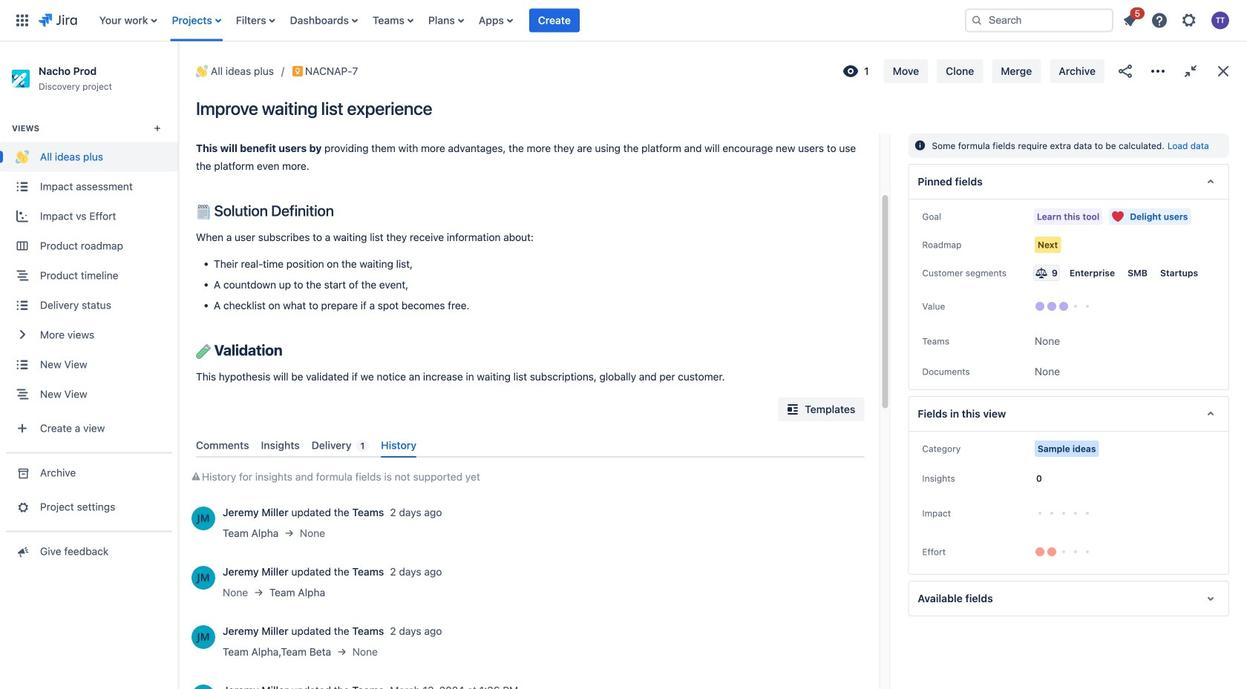 Task type: vqa. For each thing, say whether or not it's contained in the screenshot.
rightmost list
yes



Task type: locate. For each thing, give the bounding box(es) containing it.
help image
[[1151, 12, 1169, 29]]

1 horizontal spatial list item
[[1117, 6, 1145, 32]]

settings image
[[1180, 12, 1198, 29]]

2 vertical spatial more information about jeremy miller image
[[192, 626, 215, 650]]

weighting value image
[[1036, 267, 1047, 279]]

pinned fields element
[[908, 164, 1229, 200]]

:wave: image
[[196, 65, 208, 77], [196, 65, 208, 77]]

0 horizontal spatial list
[[92, 0, 953, 41]]

more information about jeremy miller image
[[192, 507, 215, 531], [192, 567, 215, 590], [192, 626, 215, 650]]

tab list
[[190, 434, 870, 458]]

3 more information about jeremy miller image from the top
[[192, 626, 215, 650]]

list item
[[529, 0, 580, 41], [1117, 6, 1145, 32]]

jira image
[[39, 12, 77, 29], [39, 12, 77, 29]]

current project sidebar image
[[162, 59, 195, 89]]

None search field
[[965, 9, 1114, 32]]

:wave: image
[[16, 150, 29, 164], [16, 150, 29, 164]]

:notepad_spiral: image
[[196, 205, 211, 220]]

feedback image
[[14, 545, 30, 559]]

close image
[[1215, 62, 1232, 80]]

your profile and settings image
[[1212, 12, 1229, 29]]

banner
[[0, 0, 1247, 42]]

:heart: image
[[1112, 211, 1124, 223], [1112, 211, 1124, 223]]

1 vertical spatial more information about jeremy miller image
[[192, 567, 215, 590]]

0 vertical spatial more information about jeremy miller image
[[192, 507, 215, 531]]

list
[[92, 0, 953, 41], [1117, 6, 1238, 34]]

group
[[0, 104, 178, 452]]



Task type: describe. For each thing, give the bounding box(es) containing it.
search image
[[971, 14, 983, 26]]

jira product discovery navigation element
[[0, 42, 178, 690]]

1 more information about jeremy miller image from the top
[[192, 507, 215, 531]]

project settings image
[[14, 500, 30, 515]]

fields in this view element
[[908, 397, 1229, 432]]

primary element
[[9, 0, 953, 41]]

2 more information about jeremy miller image from the top
[[192, 567, 215, 590]]

:test_tube: image
[[196, 345, 211, 359]]

1 horizontal spatial list
[[1117, 6, 1238, 34]]

more image
[[1149, 62, 1167, 80]]

collapse image
[[1182, 62, 1200, 80]]

appswitcher icon image
[[13, 12, 31, 29]]

Search field
[[965, 9, 1114, 32]]

info image
[[914, 140, 926, 151]]

notifications image
[[1121, 12, 1139, 29]]

0 horizontal spatial list item
[[529, 0, 580, 41]]

editor templates image
[[784, 401, 802, 419]]

available fields element
[[908, 581, 1229, 617]]

list item inside list
[[1117, 6, 1145, 32]]



